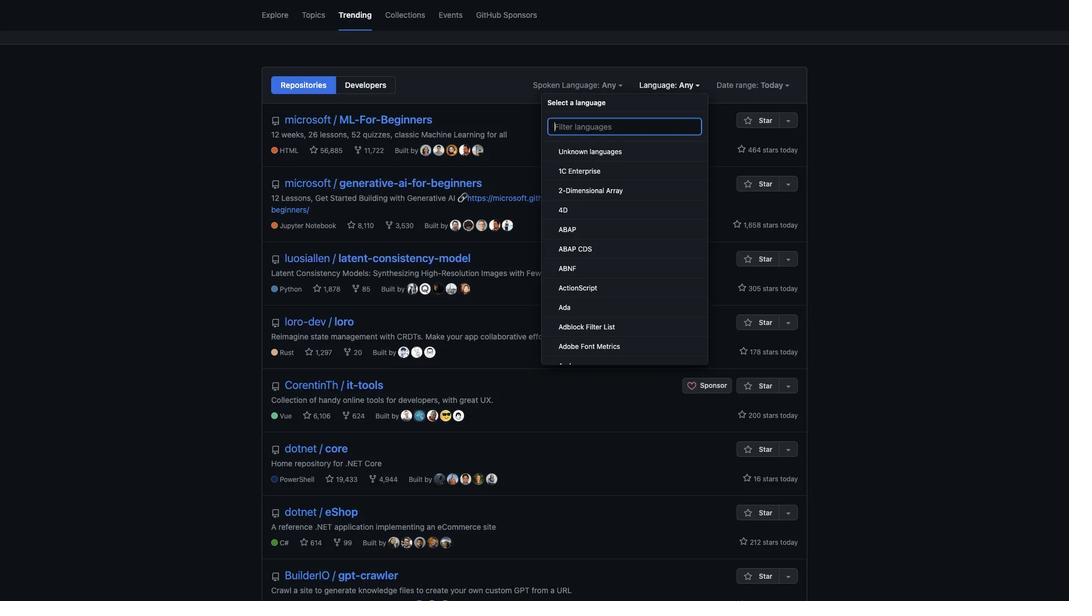 Task type: describe. For each thing, give the bounding box(es) containing it.
today for consistency-
[[781, 285, 798, 292]]

adobe
[[559, 342, 579, 350]]

/ for it-tools
[[341, 379, 344, 392]]

fork image for tools
[[342, 411, 351, 420]]

star for eshop
[[759, 509, 773, 517]]

repo image for corentinth / it-tools
[[271, 383, 280, 392]]

is
[[545, 4, 551, 15]]

built by for for-
[[395, 147, 420, 155]]

collection
[[271, 396, 307, 405]]

@lutzroeder image
[[427, 538, 439, 549]]

@davidfowl image
[[414, 538, 426, 549]]

stars for consistency-
[[763, 285, 779, 292]]

languages
[[590, 147, 622, 155]]

microsoft for microsoft / generative-ai-for-beginners
[[285, 176, 331, 189]]

star image up 464
[[744, 116, 753, 125]]

consistency-
[[373, 252, 439, 265]]

github sponsors
[[476, 10, 537, 19]]

4,944
[[377, 476, 398, 484]]

@motui image
[[453, 411, 464, 422]]

3,530
[[394, 222, 414, 230]]

star button for builderio / gpt-crawler
[[737, 569, 779, 584]]

microsoft / generative-ai-for-beginners
[[285, 176, 482, 189]]

today for for-
[[781, 146, 798, 154]]

trending link
[[339, 0, 372, 31]]

by for tools
[[392, 413, 399, 420]]

star button for microsoft / generative-ai-for-beginners
[[737, 176, 779, 192]]

crdts.
[[397, 332, 423, 341]]

loro
[[335, 315, 354, 328]]

loro-dev / loro
[[285, 315, 354, 328]]

excited
[[576, 4, 605, 15]]

12 for microsoft / generative-ai-for-beginners
[[271, 193, 279, 202]]

star image up 305
[[744, 255, 753, 264]]

@chenxwh image
[[446, 284, 457, 295]]

built left @leecow image
[[409, 476, 423, 484]]

synthesizing
[[373, 268, 419, 278]]

star image for 1,297
[[305, 348, 314, 357]]

developers link
[[336, 76, 396, 94]]

microsoft for microsoft / ml-for-beginners
[[285, 113, 331, 126]]

@leecow image
[[434, 474, 445, 485]]

today for loro
[[781, 348, 798, 356]]

56,885
[[318, 147, 343, 155]]

corentinth / it-tools
[[285, 379, 384, 392]]

star image left 305
[[738, 284, 747, 292]]

1,297 link
[[305, 348, 332, 358]]

by for consistency-
[[397, 286, 405, 293]]

star image for 212 stars today
[[739, 538, 748, 546]]

built by for loro
[[373, 349, 398, 357]]

6 stars from the top
[[763, 475, 779, 483]]

actionscript link
[[542, 278, 708, 298]]

@cgoit image
[[427, 411, 438, 422]]

@koreyspace image
[[463, 220, 474, 231]]

built for tools
[[376, 413, 390, 420]]

trending
[[339, 10, 372, 19]]

a
[[271, 523, 276, 532]]

collaborative
[[481, 332, 527, 341]]

star image left 16 on the right bottom of the page
[[743, 474, 752, 483]]

microsoft / ml-for-beginners
[[285, 113, 433, 126]]

reimagine state management with crdts. make your app collaborative effortlessly.
[[271, 332, 571, 341]]

community
[[498, 4, 542, 15]]

fork image for eshop
[[333, 538, 342, 547]]

/ for ml-for-beginners
[[334, 113, 337, 126]]

@zxch3n image
[[398, 347, 410, 358]]

star image up 178
[[744, 319, 753, 328]]

dotnet / core
[[285, 442, 348, 455]]

85
[[360, 286, 371, 293]]

star image left 464
[[738, 145, 747, 154]]

built down a reference .net application implementing an ecommerce site
[[363, 540, 377, 547]]

star for generative-ai-for-beginners
[[759, 180, 773, 188]]

built by down a reference .net application implementing an ecommerce site
[[363, 540, 388, 547]]

@renovate image
[[414, 411, 425, 422]]

builderio / gpt-crawler
[[285, 569, 398, 582]]

@kinfey image
[[502, 220, 513, 231]]

repo image for microsoft / ml-for-beginners
[[271, 117, 280, 126]]

what
[[430, 4, 449, 15]]

dotnet for dotnet / core
[[285, 442, 317, 455]]

star image for 178 stars today
[[739, 347, 748, 356]]

built for ai-
[[425, 222, 439, 230]]

it-
[[347, 379, 358, 392]]

unknown
[[559, 147, 588, 155]]

explore
[[262, 10, 289, 19]]

5 star from the top
[[759, 382, 773, 390]]

464 stars today
[[747, 146, 798, 154]]

@jlooper image
[[420, 145, 431, 156]]

star for loro
[[759, 319, 773, 326]]

1,658
[[744, 221, 761, 229]]

add this repository to a list image for core
[[784, 446, 793, 455]]

624 link
[[342, 411, 365, 421]]

repo image for luosiallen / latent-consistency-model
[[271, 256, 280, 265]]

consistency
[[296, 268, 340, 278]]

/ for latent-consistency-model
[[333, 252, 336, 265]]

star image down 212 in the right bottom of the page
[[744, 573, 753, 582]]

notebook
[[306, 222, 336, 230]]

@vivmishra image
[[460, 474, 471, 485]]

cds
[[578, 245, 592, 253]]

2 language: from the left
[[640, 80, 677, 90]]

7 today from the top
[[781, 539, 798, 546]]

star for gpt-crawler
[[759, 573, 773, 580]]

by left @leecow image
[[425, 476, 432, 484]]

adblock filter list
[[559, 323, 615, 331]]

unknown languages link
[[542, 142, 708, 161]]

/ for gpt-crawler
[[333, 569, 336, 582]]

@akx image
[[459, 284, 470, 295]]

corentinth
[[285, 379, 338, 392]]

99 link
[[333, 538, 352, 549]]

1 vertical spatial tools
[[367, 396, 384, 405]]

an
[[427, 523, 436, 532]]

built for for-
[[395, 147, 409, 155]]

@rbhanda image
[[447, 474, 458, 485]]

agda link
[[542, 356, 708, 376]]

3 add this repository to a list image from the top
[[784, 509, 793, 518]]

464
[[748, 146, 761, 154]]

beginners
[[431, 176, 482, 189]]

latent
[[271, 268, 294, 278]]

adblock
[[559, 323, 584, 331]]

the
[[452, 4, 465, 15]]

see
[[412, 4, 427, 15]]

star image up 200 at the bottom right of the page
[[744, 382, 753, 391]]

stars for tools
[[763, 412, 779, 419]]

star image left 1,658
[[733, 220, 742, 229]]

home repository for .net core
[[271, 459, 382, 468]]

@leestott image
[[476, 220, 487, 231]]

built for loro
[[373, 349, 387, 357]]

home
[[271, 459, 293, 468]]

1 vertical spatial your
[[451, 586, 467, 595]]

1,878
[[322, 286, 341, 293]]

0 vertical spatial tools
[[358, 379, 384, 392]]

20 link
[[343, 348, 362, 358]]

range:
[[736, 80, 759, 90]]

@corentinth image
[[401, 411, 412, 422]]

ux.
[[481, 396, 494, 405]]

c#
[[280, 540, 289, 547]]

star image inside 614 link
[[300, 538, 309, 547]]

high-
[[421, 268, 442, 278]]

latent consistency models: synthesizing high-resolution images with few-step inference
[[271, 268, 597, 278]]

custom
[[486, 586, 512, 595]]

developers
[[345, 80, 387, 90]]

star for core
[[759, 446, 773, 453]]

repo image for dotnet / eshop
[[271, 510, 280, 519]]

with down "microsoft / generative-ai-for-beginners"
[[390, 193, 405, 202]]

by for loro
[[389, 349, 397, 357]]

@tyq1024 image
[[420, 284, 431, 295]]

4,944 link
[[369, 475, 398, 485]]

2 vertical spatial for
[[333, 459, 343, 468]]

305
[[749, 285, 761, 292]]

star image for 8,110
[[347, 221, 356, 230]]

add this repository to a list image for loro
[[784, 319, 793, 328]]

generative-
[[340, 176, 399, 189]]

luosiallen
[[285, 252, 330, 265]]

19,433 link
[[325, 475, 358, 485]]

@stevesandersonms image
[[440, 538, 452, 549]]

fork image for ml-
[[354, 146, 363, 155]]

dev
[[308, 315, 326, 328]]

fork image inside 4,944 link
[[369, 475, 377, 484]]

2 horizontal spatial for
[[487, 130, 497, 139]]

614
[[309, 540, 322, 547]]

add this repository to a list image for generative-ai-for-beginners
[[784, 180, 793, 189]]

3 add this repository to a list image from the top
[[784, 382, 793, 391]]

stars for ai-
[[763, 221, 779, 229]]

ai
[[448, 193, 455, 202]]

99
[[342, 540, 352, 547]]

/ for generative-ai-for-beginners
[[334, 176, 337, 189]]

0 vertical spatial .net
[[345, 459, 363, 468]]

core
[[365, 459, 382, 468]]

today
[[761, 80, 783, 90]]

7 stars from the top
[[763, 539, 779, 546]]

html
[[280, 147, 299, 155]]

0 vertical spatial your
[[447, 332, 463, 341]]

@vidushi gupta image
[[446, 145, 458, 156]]

@hereje image
[[433, 145, 445, 156]]

stars for for-
[[763, 146, 779, 154]]

events link
[[439, 0, 463, 31]]

get
[[315, 193, 328, 202]]

178
[[750, 348, 761, 356]]

font
[[581, 342, 595, 350]]

star for latent-consistency-model
[[759, 255, 773, 263]]

212
[[750, 539, 761, 546]]

abap link
[[542, 220, 708, 239]]

with left few-
[[510, 268, 525, 278]]

building
[[359, 193, 388, 202]]

star for ml-for-beginners
[[759, 116, 773, 124]]

stars for loro
[[763, 348, 779, 356]]

fork image for consistency-
[[351, 284, 360, 293]]

star image left 200 at the bottom right of the page
[[738, 411, 747, 419]]

images
[[481, 268, 507, 278]]

2 any from the left
[[679, 80, 694, 90]]

@mjpyeon image
[[433, 284, 444, 295]]

5 star button from the top
[[737, 378, 779, 394]]

repository
[[295, 459, 331, 468]]

menu containing select a language
[[542, 93, 709, 602]]

https://microsoft.github.io/generative-ai-for- beginners/
[[271, 193, 627, 214]]

@imsingee image
[[424, 347, 436, 358]]

abap for abap
[[559, 225, 576, 233]]

1 to from the left
[[315, 586, 322, 595]]



Task type: locate. For each thing, give the bounding box(es) containing it.
built for consistency-
[[381, 286, 395, 293]]

a right select
[[570, 99, 574, 107]]

1 star from the top
[[759, 116, 773, 124]]

2 repo image from the top
[[271, 383, 280, 392]]

2 stars from the top
[[763, 221, 779, 229]]

1 today from the top
[[781, 146, 798, 154]]

fork image down core
[[369, 475, 377, 484]]

/ right the dev
[[329, 315, 332, 328]]

knowledge
[[358, 586, 397, 595]]

0 horizontal spatial site
[[300, 586, 313, 595]]

.net up 19,433
[[345, 459, 363, 468]]

today right 464
[[781, 146, 798, 154]]

2 repo image from the top
[[271, 256, 280, 265]]

star button for loro-dev / loro
[[737, 315, 779, 330]]

heart image
[[688, 382, 696, 391]]

0 vertical spatial fork image
[[354, 146, 363, 155]]

by left @captainsafia image
[[379, 540, 387, 547]]

add this repository to a list image
[[784, 180, 793, 189], [784, 319, 793, 328], [784, 382, 793, 391], [784, 446, 793, 455]]

1 vertical spatial ai-
[[604, 193, 614, 202]]

4 star button from the top
[[737, 315, 779, 330]]

fork image down 52
[[354, 146, 363, 155]]

add this repository to a list image up 178 stars today
[[784, 319, 793, 328]]

@richlander image
[[473, 474, 484, 485]]

star image for 1,878
[[313, 284, 322, 293]]

/ left it-
[[341, 379, 344, 392]]

built by down the classic
[[395, 147, 420, 155]]

star image left 178
[[739, 347, 748, 356]]

dotnet up reference
[[285, 506, 317, 519]]

star image
[[744, 116, 753, 125], [347, 221, 356, 230], [313, 284, 322, 293], [739, 347, 748, 356], [305, 348, 314, 357], [325, 475, 334, 484], [744, 509, 753, 518], [739, 538, 748, 546], [744, 573, 753, 582]]

crawler
[[360, 569, 398, 582]]

repo image up html
[[271, 117, 280, 126]]

menu
[[542, 93, 709, 602]]

effortlessly.
[[529, 332, 571, 341]]

2 today from the top
[[781, 221, 798, 229]]

3 stars from the top
[[763, 285, 779, 292]]

repo image up beginners/
[[271, 180, 280, 189]]

today for tools
[[781, 412, 798, 419]]

for-
[[412, 176, 431, 189], [614, 193, 627, 202]]

0 horizontal spatial any
[[602, 80, 616, 90]]

6 star button from the top
[[737, 442, 779, 457]]

add this repository to a list image for crawler
[[784, 573, 793, 582]]

@mairaw image
[[486, 474, 497, 485]]

star image for 19,433
[[325, 475, 334, 484]]

files
[[400, 586, 414, 595]]

see what the github community is most excited about today.
[[412, 4, 658, 15]]

fork image inside 3,530 "link"
[[385, 221, 394, 230]]

12 weeks, 26 lessons, 52 quizzes, classic machine learning for all
[[271, 130, 507, 139]]

add this repository to a list image
[[784, 116, 793, 125], [784, 255, 793, 264], [784, 509, 793, 518], [784, 573, 793, 582]]

star up "464 stars today"
[[759, 116, 773, 124]]

0 horizontal spatial a
[[294, 586, 298, 595]]

by left the @jlooper icon
[[411, 147, 418, 155]]

6 today from the top
[[781, 475, 798, 483]]

star image
[[738, 145, 747, 154], [309, 146, 318, 155], [744, 180, 753, 189], [733, 220, 742, 229], [744, 255, 753, 264], [738, 284, 747, 292], [744, 319, 753, 328], [744, 382, 753, 391], [738, 411, 747, 419], [303, 411, 312, 420], [744, 446, 753, 455], [743, 474, 752, 483], [300, 538, 309, 547]]

abap for abap cds
[[559, 245, 576, 253]]

repo image
[[271, 180, 280, 189], [271, 256, 280, 265], [271, 319, 280, 328]]

started
[[330, 193, 357, 202]]

1 vertical spatial abap
[[559, 245, 576, 253]]

0 vertical spatial repo image
[[271, 180, 280, 189]]

1 any from the left
[[602, 80, 616, 90]]

ai- right dimensional
[[604, 193, 614, 202]]

12 for microsoft / ml-for-beginners
[[271, 130, 279, 139]]

model
[[439, 252, 471, 265]]

star image inside 1,878 link
[[313, 284, 322, 293]]

@leeeon233 image
[[411, 347, 423, 358]]

12 left weeks,
[[271, 130, 279, 139]]

star image inside 19,433 'link'
[[325, 475, 334, 484]]

abap cds
[[559, 245, 592, 253]]

language: any
[[640, 80, 696, 90]]

star image up 212 in the right bottom of the page
[[744, 509, 753, 518]]

star image inside 6,106 'link'
[[303, 411, 312, 420]]

fork image for loro
[[343, 348, 352, 357]]

0 vertical spatial ai-
[[399, 176, 412, 189]]

any up language
[[602, 80, 616, 90]]

ada link
[[542, 298, 708, 317]]

a
[[570, 99, 574, 107], [294, 586, 298, 595], [551, 586, 555, 595]]

0 horizontal spatial for
[[333, 459, 343, 468]]

built down collection of handy online tools for developers, with great ux.
[[376, 413, 390, 420]]

built by for tools
[[376, 413, 401, 420]]

built by down synthesizing
[[381, 286, 407, 293]]

/
[[334, 113, 337, 126], [334, 176, 337, 189], [333, 252, 336, 265], [329, 315, 332, 328], [341, 379, 344, 392], [320, 442, 323, 455], [320, 506, 323, 519], [333, 569, 336, 582]]

a right crawl
[[294, 586, 298, 595]]

repo image for dotnet / core
[[271, 446, 280, 455]]

/ left core
[[320, 442, 323, 455]]

stars right 16 on the right bottom of the page
[[763, 475, 779, 483]]

4 star from the top
[[759, 319, 773, 326]]

add this repository to a list image down 212 stars today
[[784, 573, 793, 582]]

built by left @rbhanda image
[[409, 476, 434, 484]]

0 vertical spatial 12
[[271, 130, 279, 139]]

for- up generative in the top of the page
[[412, 176, 431, 189]]

star up 200 stars today
[[759, 382, 773, 390]]

1 vertical spatial 12
[[271, 193, 279, 202]]

built by
[[395, 147, 420, 155], [425, 222, 450, 230], [381, 286, 407, 293], [373, 349, 398, 357], [376, 413, 401, 420], [409, 476, 434, 484], [363, 540, 388, 547]]

today right 212 in the right bottom of the page
[[781, 539, 798, 546]]

2 add this repository to a list image from the top
[[784, 255, 793, 264]]

212 stars today
[[748, 539, 798, 546]]

with left 'crdts.'
[[380, 332, 395, 341]]

@softchris image
[[459, 145, 471, 156]]

star button up 178
[[737, 315, 779, 330]]

4 stars from the top
[[763, 348, 779, 356]]

for left developers,
[[386, 396, 396, 405]]

0 horizontal spatial to
[[315, 586, 322, 595]]

built by down the https://microsoft.github.io/generative-ai-for- beginners/
[[425, 222, 450, 230]]

1 language: from the left
[[562, 80, 600, 90]]

state
[[311, 332, 329, 341]]

lessons,
[[320, 130, 349, 139]]

1 vertical spatial site
[[300, 586, 313, 595]]

to down "builderio" on the bottom left of page
[[315, 586, 322, 595]]

today.
[[633, 4, 658, 15]]

star image inside the 8,110 link
[[347, 221, 356, 230]]

filter
[[586, 323, 602, 331]]

1c enterprise link
[[542, 161, 708, 181]]

@luosiallen image
[[407, 284, 418, 295]]

create
[[426, 586, 449, 595]]

star
[[759, 116, 773, 124], [759, 180, 773, 188], [759, 255, 773, 263], [759, 319, 773, 326], [759, 382, 773, 390], [759, 446, 773, 453], [759, 509, 773, 517], [759, 573, 773, 580]]

2 microsoft from the top
[[285, 176, 331, 189]]

5 repo image from the top
[[271, 573, 280, 582]]

/ left gpt- on the bottom left
[[333, 569, 336, 582]]

topics
[[302, 10, 325, 19]]

1 add this repository to a list image from the top
[[784, 180, 793, 189]]

1 horizontal spatial a
[[551, 586, 555, 595]]

1 vertical spatial repo image
[[271, 256, 280, 265]]

explore link
[[262, 0, 289, 31]]

a for crawl
[[294, 586, 298, 595]]

add this repository to a list image for consistency-
[[784, 255, 793, 264]]

add this repository to a list image down "464 stars today"
[[784, 180, 793, 189]]

1 horizontal spatial for
[[386, 396, 396, 405]]

star image left 212 in the right bottom of the page
[[739, 538, 748, 546]]

star button down 212 in the right bottom of the page
[[737, 569, 779, 584]]

star image down 200 at the bottom right of the page
[[744, 446, 753, 455]]

your left app
[[447, 332, 463, 341]]

tools right online
[[367, 396, 384, 405]]

5 today from the top
[[781, 412, 798, 419]]

abnf
[[559, 264, 576, 272]]

by for ai-
[[441, 222, 448, 230]]

@adityamandaleeka image
[[401, 538, 413, 549]]

collections link
[[385, 0, 425, 31]]

624
[[351, 413, 365, 420]]

for down core
[[333, 459, 343, 468]]

1 star button from the top
[[737, 113, 779, 128]]

4 repo image from the top
[[271, 510, 280, 519]]

microsoft up lessons,
[[285, 176, 331, 189]]

star image inside 56,885 link
[[309, 146, 318, 155]]

star up 16 on the right bottom of the page
[[759, 446, 773, 453]]

3 repo image from the top
[[271, 319, 280, 328]]

2 horizontal spatial a
[[570, 99, 574, 107]]

spoken language: any
[[533, 80, 618, 90]]

sponsor
[[701, 382, 727, 390]]

star image down started
[[347, 221, 356, 230]]

star button down 464
[[737, 176, 779, 192]]

0 horizontal spatial for-
[[412, 176, 431, 189]]

0 vertical spatial microsoft
[[285, 113, 331, 126]]

1 vertical spatial dotnet
[[285, 506, 317, 519]]

site down "builderio" on the bottom left of page
[[300, 586, 313, 595]]

repo image for builderio / gpt-crawler
[[271, 573, 280, 582]]

repo image for microsoft / generative-ai-for-beginners
[[271, 180, 280, 189]]

/ for eshop
[[320, 506, 323, 519]]

1 vertical spatial for
[[386, 396, 396, 405]]

1 vertical spatial fork image
[[333, 538, 342, 547]]

1c enterprise
[[559, 167, 601, 175]]

ai- inside the https://microsoft.github.io/generative-ai-for- beginners/
[[604, 193, 614, 202]]

repo image for loro-dev / loro
[[271, 319, 280, 328]]

1 horizontal spatial ai-
[[604, 193, 614, 202]]

for-
[[360, 113, 381, 126]]

4 today from the top
[[781, 348, 798, 356]]

1 horizontal spatial to
[[416, 586, 424, 595]]

star up 212 stars today
[[759, 509, 773, 517]]

1 abap from the top
[[559, 225, 576, 233]]

reimagine
[[271, 332, 309, 341]]

built by down collection of handy online tools for developers, with great ux.
[[376, 413, 401, 420]]

/ for core
[[320, 442, 323, 455]]

5 stars from the top
[[763, 412, 779, 419]]

@softchris image
[[489, 220, 500, 231]]

sponsors
[[504, 10, 537, 19]]

0 vertical spatial for-
[[412, 176, 431, 189]]

star image down 464
[[744, 180, 753, 189]]

built by for consistency-
[[381, 286, 407, 293]]

site
[[483, 523, 496, 532], [300, 586, 313, 595]]

12 up beginners/
[[271, 193, 279, 202]]

fork image down online
[[342, 411, 351, 420]]

star down "464 stars today"
[[759, 180, 773, 188]]

fork image inside 11,722 link
[[354, 146, 363, 155]]

7 star button from the top
[[737, 505, 779, 521]]

1 horizontal spatial for-
[[614, 193, 627, 202]]

abap down 4d
[[559, 225, 576, 233]]

1 add this repository to a list image from the top
[[784, 116, 793, 125]]

fork image inside 99 link
[[333, 538, 342, 547]]

0 horizontal spatial language:
[[562, 80, 600, 90]]

1 horizontal spatial site
[[483, 523, 496, 532]]

star button for luosiallen / latent-consistency-model
[[737, 251, 779, 267]]

2 dotnet from the top
[[285, 506, 317, 519]]

built right 20
[[373, 349, 387, 357]]

few-
[[527, 268, 545, 278]]

your left own
[[451, 586, 467, 595]]

1 repo image from the top
[[271, 117, 280, 126]]

star button up 212 in the right bottom of the page
[[737, 505, 779, 521]]

1,297
[[314, 349, 332, 357]]

Type or choose a language text field
[[548, 118, 703, 136]]

star down 212 stars today
[[759, 573, 773, 580]]

1,658 stars today
[[742, 221, 798, 229]]

star button up 464
[[737, 113, 779, 128]]

3 star button from the top
[[737, 251, 779, 267]]

/ left latent-
[[333, 252, 336, 265]]

1 stars from the top
[[763, 146, 779, 154]]

built left @john0isaac icon
[[425, 222, 439, 230]]

1 dotnet from the top
[[285, 442, 317, 455]]

star button up 305
[[737, 251, 779, 267]]

star image down state
[[305, 348, 314, 357]]

1 vertical spatial for-
[[614, 193, 627, 202]]

repo image
[[271, 117, 280, 126], [271, 383, 280, 392], [271, 446, 280, 455], [271, 510, 280, 519], [271, 573, 280, 582]]

3 star from the top
[[759, 255, 773, 263]]

0 vertical spatial dotnet
[[285, 442, 317, 455]]

repo image up home
[[271, 446, 280, 455]]

ml-
[[340, 113, 360, 126]]

star image inside 1,297 link
[[305, 348, 314, 357]]

1 vertical spatial .net
[[315, 523, 332, 532]]

0 horizontal spatial ai-
[[399, 176, 412, 189]]

star button for dotnet / core
[[737, 442, 779, 457]]

today right 16 on the right bottom of the page
[[781, 475, 798, 483]]

3 today from the top
[[781, 285, 798, 292]]

4 add this repository to a list image from the top
[[784, 573, 793, 582]]

1 repo image from the top
[[271, 180, 280, 189]]

6 star from the top
[[759, 446, 773, 453]]

1 horizontal spatial any
[[679, 80, 694, 90]]

3,530 link
[[385, 221, 414, 231]]

@captainsafia image
[[388, 538, 400, 549]]

0 vertical spatial for
[[487, 130, 497, 139]]

weeks,
[[282, 130, 306, 139]]

@marvin j97 image
[[440, 411, 451, 422]]

2 abap from the top
[[559, 245, 576, 253]]

/ left 'ml-'
[[334, 113, 337, 126]]

tools up collection of handy online tools for developers, with great ux.
[[358, 379, 384, 392]]

fork image
[[385, 221, 394, 230], [351, 284, 360, 293], [343, 348, 352, 357], [342, 411, 351, 420], [369, 475, 377, 484]]

add this repository to a list image for for-
[[784, 116, 793, 125]]

machine
[[421, 130, 452, 139]]

abnf link
[[542, 259, 708, 278]]

today right 178
[[781, 348, 798, 356]]

2 vertical spatial repo image
[[271, 319, 280, 328]]

8 star from the top
[[759, 573, 773, 580]]

1 microsoft from the top
[[285, 113, 331, 126]]

ecommerce
[[438, 523, 481, 532]]

repo image up latent
[[271, 256, 280, 265]]

star image down home repository for .net core
[[325, 475, 334, 484]]

1 horizontal spatial language:
[[640, 80, 677, 90]]

2 star from the top
[[759, 180, 773, 188]]

2 star button from the top
[[737, 176, 779, 192]]

loro-
[[285, 315, 308, 328]]

beginners
[[381, 113, 433, 126]]

built
[[395, 147, 409, 155], [425, 222, 439, 230], [381, 286, 395, 293], [373, 349, 387, 357], [376, 413, 390, 420], [409, 476, 423, 484], [363, 540, 377, 547]]

star image down the 26
[[309, 146, 318, 155]]

stars right 305
[[763, 285, 779, 292]]

quizzes,
[[363, 130, 393, 139]]

3 repo image from the top
[[271, 446, 280, 455]]

8 star button from the top
[[737, 569, 779, 584]]

from
[[532, 586, 549, 595]]

fork image inside '624' link
[[342, 411, 351, 420]]

@john0isaac image
[[450, 220, 461, 231]]

by
[[411, 147, 418, 155], [441, 222, 448, 230], [397, 286, 405, 293], [389, 349, 397, 357], [392, 413, 399, 420], [425, 476, 432, 484], [379, 540, 387, 547]]

1 12 from the top
[[271, 130, 279, 139]]

200
[[749, 412, 761, 419]]

repo image up reimagine
[[271, 319, 280, 328]]

16 stars today
[[752, 475, 798, 483]]

1 horizontal spatial fork image
[[354, 146, 363, 155]]

unknown languages
[[559, 147, 622, 155]]

stars right 178
[[763, 348, 779, 356]]

614 link
[[300, 538, 322, 549]]

by left the @luosiallen icon
[[397, 286, 405, 293]]

16
[[754, 475, 761, 483]]

built by for ai-
[[425, 222, 450, 230]]

20
[[352, 349, 362, 357]]

today
[[781, 146, 798, 154], [781, 221, 798, 229], [781, 285, 798, 292], [781, 348, 798, 356], [781, 412, 798, 419], [781, 475, 798, 483], [781, 539, 798, 546]]

0 horizontal spatial fork image
[[333, 538, 342, 547]]

built down synthesizing
[[381, 286, 395, 293]]

fork image inside 85 link
[[351, 284, 360, 293]]

rust
[[280, 349, 294, 357]]

11,722
[[363, 147, 384, 155]]

0 vertical spatial site
[[483, 523, 496, 532]]

star image down 'of'
[[303, 411, 312, 420]]

a left url
[[551, 586, 555, 595]]

github sponsors link
[[476, 0, 537, 31]]

abap
[[559, 225, 576, 233], [559, 245, 576, 253]]

1 horizontal spatial .net
[[345, 459, 363, 468]]

4 add this repository to a list image from the top
[[784, 446, 793, 455]]

star button for dotnet / eshop
[[737, 505, 779, 521]]

with
[[390, 193, 405, 202], [510, 268, 525, 278], [380, 332, 395, 341], [442, 396, 458, 405]]

core
[[325, 442, 348, 455]]

today for ai-
[[781, 221, 798, 229]]

adobe font metrics
[[559, 342, 620, 350]]

topics link
[[302, 0, 325, 31]]

1 vertical spatial microsoft
[[285, 176, 331, 189]]

by left @john0isaac icon
[[441, 222, 448, 230]]

2 to from the left
[[416, 586, 424, 595]]

dotnet up the repository
[[285, 442, 317, 455]]

date range: today
[[717, 80, 785, 90]]

https://microsoft.github.io/generative-
[[468, 193, 604, 202]]

app
[[465, 332, 479, 341]]

for- down 1c enterprise link at right top
[[614, 193, 627, 202]]

url
[[557, 586, 572, 595]]

to right files
[[416, 586, 424, 595]]

fork image for ai-
[[385, 221, 394, 230]]

0 horizontal spatial .net
[[315, 523, 332, 532]]

@minwook shin image
[[472, 145, 484, 156]]

fork image inside 20 "link"
[[343, 348, 352, 357]]

11,722 link
[[354, 146, 384, 156]]

latent-
[[339, 252, 373, 265]]

2 12 from the top
[[271, 193, 279, 202]]

add this repository to a list image up "464 stars today"
[[784, 116, 793, 125]]

add this repository to a list image up 212 stars today
[[784, 509, 793, 518]]

all
[[499, 130, 507, 139]]

agda
[[559, 362, 575, 370]]

2 add this repository to a list image from the top
[[784, 319, 793, 328]]

star button for microsoft / ml-for-beginners
[[737, 113, 779, 128]]

models:
[[343, 268, 371, 278]]

lessons,
[[282, 193, 313, 202]]

fork image
[[354, 146, 363, 155], [333, 538, 342, 547]]

list
[[604, 323, 615, 331]]

with up @marvin j97 image
[[442, 396, 458, 405]]

6,106 link
[[303, 411, 331, 421]]

step
[[545, 268, 562, 278]]

abap left cds
[[559, 245, 576, 253]]

for- inside the https://microsoft.github.io/generative-ai-for- beginners/
[[614, 193, 627, 202]]

today right 305
[[781, 285, 798, 292]]

online
[[343, 396, 365, 405]]

7 star from the top
[[759, 509, 773, 517]]

jupyter
[[280, 222, 304, 230]]

add this repository to a list image up 200 stars today
[[784, 382, 793, 391]]

by for for-
[[411, 147, 418, 155]]

star button up 200 at the bottom right of the page
[[737, 378, 779, 394]]

dotnet for dotnet / eshop
[[285, 506, 317, 519]]

repo image up crawl
[[271, 573, 280, 582]]

0 vertical spatial abap
[[559, 225, 576, 233]]

a for select
[[570, 99, 574, 107]]



Task type: vqa. For each thing, say whether or not it's contained in the screenshot.


